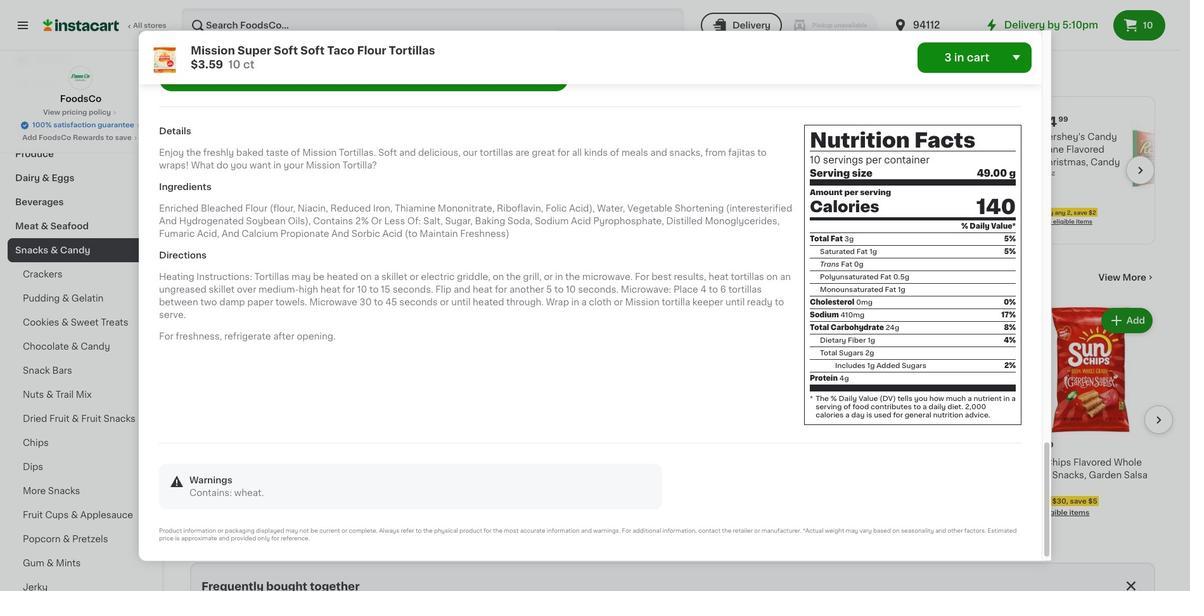 Task type: describe. For each thing, give the bounding box(es) containing it.
the left most
[[493, 528, 503, 534]]

any for 99
[[1055, 210, 1066, 215]]

fruit cups & applesauce
[[23, 511, 133, 520]]

see right value*
[[1040, 219, 1052, 224]]

eligible down most
[[484, 537, 510, 544]]

candy inside 'snacks & candy' link
[[60, 246, 90, 255]]

applesauce
[[80, 511, 133, 520]]

save up monoglycerides,
[[706, 210, 720, 215]]

towels.
[[275, 298, 307, 307]]

0 vertical spatial %
[[961, 223, 968, 230]]

over
[[237, 285, 256, 294]]

add up servings
[[823, 125, 841, 134]]

for inside heating instructions: tortillas may be heated on a skillet or electric griddle, on the grill, or in the microwave. for best results, heat tortillas on an ungreased skillet over medium-high heat for 10 to 15 seconds. flip and heat for another 5 to 10 seconds. microwave: place 4 to 6 tortillas between two damp paper towels. microwave 30 to 45 seconds or until heated through. wrap in a cloth or mission tortilla keeper until ready to serve.
[[635, 273, 649, 282]]

$5 for 99
[[1088, 498, 1097, 505]]

and left warnings.
[[581, 528, 592, 534]]

for up microwave
[[343, 285, 355, 294]]

4 99 for hershey's candy cane flavored christmas, candy
[[1048, 115, 1068, 129]]

2, inside product group
[[699, 210, 705, 215]]

eligible right value*
[[1053, 219, 1074, 224]]

1 buy any 2, save $2 see eligible items from the left
[[673, 210, 728, 224]]

eligible down calories
[[869, 219, 891, 224]]

snacks down super in the top of the page
[[190, 67, 261, 85]]

serving inside * the % daily value (dv) tells you how much a nutrient in a serving of food contributes to a daily diet. 2,000 calories a day is used for general nutrition advice.
[[816, 404, 842, 411]]

1 $2 from the left
[[721, 210, 728, 215]]

& right cups
[[71, 511, 78, 520]]

mission up your
[[302, 148, 337, 157]]

to inside product information or packaging displayed may not be current or complete. always refer to the physical product for the most accurate information and warnings. for additional information, contact the retailer or manufacturer. *actual weight may vary based on seasonality and other factors. estimated price is approximate and provided only for reference.
[[416, 528, 422, 534]]

or right current on the bottom
[[342, 528, 347, 534]]

0 vertical spatial foodsco
[[60, 94, 102, 103]]

fat for total
[[831, 236, 843, 243]]

99 inside $ 3 99
[[625, 441, 635, 448]]

& for 'snacks & candy' link
[[51, 246, 58, 255]]

rewards
[[73, 134, 104, 141]]

you inside * the % daily value (dv) tells you how much a nutrient in a serving of food contributes to a daily diet. 2,000 calories a day is used for general nutrition advice.
[[914, 396, 928, 403]]

1 horizontal spatial stock
[[511, 508, 531, 515]]

see eligible items button for ritz fresh stacks original crackers
[[190, 511, 319, 533]]

see down product
[[469, 537, 482, 544]]

product group containing 3
[[608, 305, 737, 533]]

damp
[[219, 298, 245, 307]]

through.
[[506, 298, 544, 307]]

& down nuts & trail mix link
[[72, 414, 79, 423]]

trans
[[820, 261, 839, 268]]

snacks down meat
[[15, 246, 48, 255]]

bleached
[[201, 204, 243, 213]]

% inside * the % daily value (dv) tells you how much a nutrient in a serving of food contributes to a daily diet. 2,000 calories a day is used for general nutrition advice.
[[831, 396, 837, 403]]

distilled
[[666, 217, 703, 226]]

1 9 from the left
[[857, 170, 861, 177]]

reduced
[[330, 204, 371, 213]]

in up additional
[[642, 495, 649, 502]]

add button up g
[[983, 118, 1032, 141]]

to right ready
[[775, 298, 784, 307]]

servings per container
[[823, 156, 929, 165]]

0 horizontal spatial many in stock
[[203, 495, 253, 502]]

1 vertical spatial chocolate
[[23, 342, 69, 351]]

1 vertical spatial 2%
[[1004, 363, 1016, 370]]

delivery for delivery
[[732, 21, 771, 30]]

$ for ritz fresh stacks original crackers
[[193, 441, 197, 448]]

creme
[[885, 158, 915, 167]]

5 inside heating instructions: tortillas may be heated on a skillet or electric griddle, on the grill, or in the microwave. for best results, heat tortillas on an ungreased skillet over medium-high heat for 10 to 15 seconds. flip and heat for another 5 to 10 seconds. microwave: place 4 to 6 tortillas between two damp paper towels. microwave 30 to 45 seconds or until heated through. wrap in a cloth or mission tortilla keeper until ready to serve.
[[546, 285, 552, 294]]

or right the grill,
[[544, 273, 553, 282]]

hershey's holiday link
[[463, 114, 577, 195]]

0 vertical spatial daily
[[970, 223, 989, 230]]

ritz
[[190, 458, 207, 467]]

maintain
[[420, 230, 458, 238]]

2 horizontal spatial fruit
[[81, 414, 101, 423]]

paper
[[247, 298, 273, 307]]

sun chips flavored whole grain snacks, garden salsa
[[1026, 458, 1148, 479]]

2 horizontal spatial many in stock
[[621, 495, 671, 502]]

0 horizontal spatial crackers
[[23, 270, 63, 279]]

save down guarantee
[[115, 134, 132, 141]]

snacks up chips link
[[104, 414, 136, 423]]

to inside enjoy the freshly baked taste of mission tortillas. soft and delicious, our tortillas are great for all kinds of meals and snacks, from fajitas to wraps! what do you want in your mission tortilla?
[[757, 148, 767, 157]]

add up produce
[[22, 134, 37, 141]]

garden
[[1089, 471, 1122, 479]]

& for meat & seafood link
[[41, 222, 48, 231]]

and down packaging
[[219, 536, 229, 541]]

49.00
[[977, 169, 1007, 178]]

see down calories
[[857, 219, 868, 224]]

the inside enjoy the freshly baked taste of mission tortillas. soft and delicious, our tortillas are great for all kinds of meals and snacks, from fajitas to wraps! what do you want in your mission tortilla?
[[186, 148, 201, 157]]

2, for 99
[[1067, 210, 1072, 215]]

2 horizontal spatial and
[[331, 230, 349, 238]]

2 horizontal spatial heat
[[709, 273, 728, 282]]

folic
[[546, 204, 567, 213]]

1 vertical spatial tortillas
[[731, 273, 764, 282]]

0 horizontal spatial sugars
[[839, 350, 864, 357]]

are
[[515, 148, 530, 157]]

buy any 2, save $2 see eligible items for 99
[[1040, 210, 1096, 224]]

from
[[705, 148, 726, 157]]

a right "nutrient"
[[1011, 396, 1016, 403]]

1 vertical spatial for
[[159, 332, 173, 341]]

snacks, inside the sun chips flavored whole grain snacks, garden salsa
[[1052, 471, 1086, 479]]

in up most
[[503, 508, 510, 515]]

meat
[[15, 222, 39, 231]]

or right 'cloth'
[[614, 298, 623, 307]]

buy for 99
[[1042, 210, 1053, 215]]

(dv)
[[880, 396, 896, 403]]

dairy & eggs
[[15, 174, 74, 182]]

and right meals at top right
[[650, 148, 667, 157]]

and left delicious,
[[399, 148, 416, 157]]

for right product
[[484, 528, 492, 534]]

to left the 6
[[709, 285, 718, 294]]

the up another
[[506, 273, 521, 282]]

crackers inside ritz fresh stacks original crackers 8 x 1.48 oz
[[190, 471, 230, 479]]

price
[[159, 536, 174, 541]]

buy for 4
[[858, 210, 870, 215]]

for inside product information or packaging displayed may not be current or complete. always refer to the physical product for the most accurate information and warnings. for additional information, contact the retailer or manufacturer. *actual weight may vary based on seasonality and other factors. estimated price is approximate and provided only for reference.
[[622, 528, 631, 534]]

cups
[[45, 511, 69, 520]]

0 horizontal spatial and
[[159, 217, 177, 226]]

corn
[[374, 458, 396, 467]]

1 horizontal spatial soft
[[300, 45, 325, 55]]

in up wrap
[[555, 273, 563, 282]]

meals
[[621, 148, 648, 157]]

sorbic
[[351, 230, 380, 238]]

and left other
[[935, 528, 946, 534]]

1 horizontal spatial heat
[[473, 285, 493, 294]]

after
[[273, 332, 294, 341]]

9 inside hershey's candy cane flavored christmas, candy 9 oz
[[1040, 170, 1045, 177]]

manufacturer.
[[762, 528, 801, 534]]

carbohydrate
[[831, 325, 884, 332]]

pyrophosphate,
[[593, 217, 664, 226]]

on up 30
[[360, 273, 372, 282]]

0 horizontal spatial snacks & candy
[[15, 246, 90, 255]]

grain
[[1026, 471, 1050, 479]]

dietary fiber 1g
[[820, 337, 875, 344]]

& for chocolate & candy link
[[71, 342, 78, 351]]

eligible down shortening
[[686, 219, 707, 224]]

white
[[857, 158, 883, 167]]

current
[[319, 528, 340, 534]]

save down hershey's candy cane flavored christmas, candy 9 oz
[[1074, 210, 1087, 215]]

the
[[816, 396, 829, 403]]

includes
[[835, 363, 865, 370]]

facts
[[914, 131, 975, 151]]

mints
[[56, 559, 81, 568]]

see up current on the bottom
[[329, 509, 343, 516]]

see eligible items button for premium original saltine crackers
[[608, 511, 737, 533]]

the left physical
[[423, 528, 433, 534]]

chester's corn snacks, flamin' hot flavored, fries
[[329, 458, 446, 479]]

see up approximate
[[190, 524, 204, 531]]

$30, for 5
[[495, 526, 511, 533]]

refrigerate
[[224, 332, 271, 341]]

$ for chester's corn snacks, flamin' hot flavored, fries
[[332, 441, 337, 448]]

the up wrap
[[565, 273, 580, 282]]

taste
[[266, 148, 289, 157]]

& for dairy & eggs link
[[42, 174, 49, 182]]

to down guarantee
[[106, 134, 113, 141]]

eggs
[[52, 174, 74, 182]]

on sale now link
[[190, 270, 279, 285]]

more inside view more link
[[1123, 273, 1146, 282]]

polyunsaturated
[[820, 274, 879, 281]]

mix
[[76, 390, 92, 399]]

serve.
[[159, 311, 186, 320]]

see eligible items for chester's corn snacks, flamin' hot flavored, fries
[[329, 509, 393, 516]]

you inside enjoy the freshly baked taste of mission tortillas. soft and delicious, our tortillas are great for all kinds of meals and snacks, from fajitas to wraps! what do you want in your mission tortilla?
[[230, 161, 247, 170]]

delicious,
[[418, 148, 461, 157]]

tortillas inside mission super soft soft taco flour tortillas $3.59 10 ct
[[389, 45, 435, 55]]

3 inside field
[[944, 52, 952, 62]]

day
[[851, 412, 865, 419]]

0 vertical spatial skillet
[[381, 273, 407, 282]]

in inside field
[[954, 52, 964, 62]]

for down 'displayed'
[[271, 536, 279, 541]]

fat down 0.5g at the right top of the page
[[885, 287, 896, 294]]

fat left 0.5g at the right top of the page
[[880, 274, 891, 281]]

1 vertical spatial holiday
[[522, 146, 567, 156]]

or right 'retailer'
[[754, 528, 760, 534]]

may left vary
[[846, 528, 858, 534]]

approve button
[[159, 66, 569, 92]]

may inside heating instructions: tortillas may be heated on a skillet or electric griddle, on the grill, or in the microwave. for best results, heat tortillas on an ungreased skillet over medium-high heat for 10 to 15 seconds. flip and heat for another 5 to 10 seconds. microwave: place 4 to 6 tortillas between two damp paper towels. microwave 30 to 45 seconds or until heated through. wrap in a cloth or mission tortilla keeper until ready to serve.
[[291, 273, 311, 282]]

& for nuts & trail mix link
[[46, 390, 53, 399]]

add up g
[[1007, 125, 1025, 134]]

0 horizontal spatial stock
[[233, 495, 253, 502]]

2 vertical spatial tortillas
[[728, 285, 762, 294]]

retailer
[[733, 528, 753, 534]]

0 horizontal spatial heated
[[327, 273, 358, 282]]

for inside enjoy the freshly baked taste of mission tortillas. soft and delicious, our tortillas are great for all kinds of meals and snacks, from fajitas to wraps! what do you want in your mission tortilla?
[[557, 148, 570, 157]]

and inside heating instructions: tortillas may be heated on a skillet or electric griddle, on the grill, or in the microwave. for best results, heat tortillas on an ungreased skillet over medium-high heat for 10 to 15 seconds. flip and heat for another 5 to 10 seconds. microwave: place 4 to 6 tortillas between two damp paper towels. microwave 30 to 45 seconds or until heated through. wrap in a cloth or mission tortilla keeper until ready to serve.
[[454, 285, 470, 294]]

0 horizontal spatial heat
[[320, 285, 340, 294]]

general
[[905, 412, 931, 419]]

4 99 for sun chips flavored whole grain snacks, garden salsa
[[1033, 441, 1054, 454]]

eligible up complete.
[[345, 509, 371, 516]]

or left electric
[[410, 273, 419, 282]]

in inside * the % daily value (dv) tells you how much a nutrient in a serving of food contributes to a daily diet. 2,000 calories a day is used for general nutrition advice.
[[1003, 396, 1010, 403]]

protein 4g
[[810, 375, 849, 382]]

daily inside * the % daily value (dv) tells you how much a nutrient in a serving of food contributes to a daily diet. 2,000 calories a day is used for general nutrition advice.
[[839, 396, 857, 403]]

2 vertical spatial total
[[820, 350, 837, 357]]

total for dietary fiber 1g
[[810, 325, 829, 332]]

1 horizontal spatial $ 4 99
[[750, 441, 775, 454]]

add down view more link
[[1126, 316, 1145, 325]]

information,
[[663, 528, 697, 534]]

christmas, inside hershey's sugar cookie flavored white creme christmas, candy
[[857, 170, 905, 179]]

microwave:
[[621, 285, 671, 294]]

for inside * the % daily value (dv) tells you how much a nutrient in a serving of food contributes to a daily diet. 2,000 calories a day is used for general nutrition advice.
[[893, 412, 903, 419]]

a down sorbic
[[374, 273, 379, 282]]

dips
[[23, 463, 43, 471]]

tortillas inside heating instructions: tortillas may be heated on a skillet or electric griddle, on the grill, or in the microwave. for best results, heat tortillas on an ungreased skillet over medium-high heat for 10 to 15 seconds. flip and heat for another 5 to 10 seconds. microwave: place 4 to 6 tortillas between two damp paper towels. microwave 30 to 45 seconds or until heated through. wrap in a cloth or mission tortilla keeper until ready to serve.
[[254, 273, 289, 282]]

snacks up cups
[[48, 487, 80, 496]]

10 inside mission super soft soft taco flour tortillas $3.59 10 ct
[[228, 59, 240, 69]]

nutrient
[[974, 396, 1002, 403]]

foodsco inside the add foodsco rewards to save link
[[39, 134, 71, 141]]

$3.59
[[191, 59, 223, 69]]

snack
[[23, 366, 50, 375]]

contains
[[313, 217, 353, 226]]

save down amount per serving
[[890, 210, 903, 215]]

see down grain
[[1026, 509, 1040, 516]]

delivery for delivery by 5:10pm
[[1004, 20, 1045, 30]]

be inside product information or packaging displayed may not be current or complete. always refer to the physical product for the most accurate information and warnings. for additional information, contact the retailer or manufacturer. *actual weight may vary based on seasonality and other factors. estimated price is approximate and provided only for reference.
[[310, 528, 318, 534]]

value
[[859, 396, 878, 403]]

0 vertical spatial snacks & candy
[[190, 67, 349, 85]]

always
[[379, 528, 399, 534]]

product
[[459, 528, 482, 534]]

delivery button
[[701, 13, 782, 38]]

eligible up approximate
[[205, 524, 232, 531]]

on right 'griddle,'
[[493, 273, 504, 282]]

additional
[[633, 528, 661, 534]]

1 horizontal spatial of
[[610, 148, 619, 157]]

chester's
[[329, 458, 372, 467]]

10 button
[[1113, 10, 1165, 41]]

see left manufacturer.
[[747, 524, 761, 531]]

save right product
[[513, 526, 529, 533]]

on left the an
[[766, 273, 778, 282]]

a left 'cloth'
[[581, 298, 587, 307]]

more snacks link
[[8, 479, 154, 503]]

or left packaging
[[218, 528, 223, 534]]

flavored,
[[382, 471, 422, 479]]

eligible right 'retailer'
[[763, 524, 789, 531]]

see eligible items button for chester's corn snacks, flamin' hot flavored, fries
[[329, 496, 459, 518]]

in left wheat.
[[225, 495, 231, 502]]

add button up servings
[[799, 118, 848, 141]]

$ 4 99 for ritz fresh stacks original crackers
[[193, 441, 218, 454]]

see left additional
[[608, 524, 622, 531]]

more inside more snacks link
[[23, 487, 46, 496]]

protein
[[810, 375, 838, 382]]

other options... button
[[159, 31, 569, 56]]

see eligible items for 4
[[747, 524, 811, 531]]

acid,
[[197, 230, 219, 238]]

1 horizontal spatial and
[[222, 230, 239, 238]]

1g up trans fat 0g polyunsaturated fat 0.5g monounsaturated fat 1g
[[869, 249, 877, 256]]

of inside * the % daily value (dv) tells you how much a nutrient in a serving of food contributes to a daily diet. 2,000 calories a day is used for general nutrition advice.
[[843, 404, 851, 411]]

0 vertical spatial chips
[[23, 438, 49, 447]]

an
[[780, 273, 791, 282]]

gelatin
[[72, 294, 104, 303]]

0 vertical spatial acid
[[571, 217, 591, 226]]

in right wrap
[[571, 298, 579, 307]]

a up general
[[923, 404, 927, 411]]

amount per serving
[[810, 189, 891, 196]]

hydrogenated
[[179, 217, 244, 226]]

popcorn & pretzels
[[23, 535, 108, 544]]

view for view more
[[1099, 273, 1120, 282]]

100%
[[32, 122, 52, 129]]

to up wrap
[[554, 285, 564, 294]]

0 horizontal spatial many
[[203, 495, 223, 502]]

1 $ 5 99 from the left
[[471, 441, 496, 454]]

2, for 4
[[883, 210, 888, 215]]

& right ct
[[265, 67, 281, 85]]

add foodsco rewards to save link
[[22, 133, 139, 143]]

2 horizontal spatial 5
[[894, 441, 903, 454]]

add down 0%
[[987, 316, 1006, 325]]

chocolate & candy link
[[8, 335, 154, 359]]

chips inside the sun chips flavored whole grain snacks, garden salsa
[[1045, 458, 1071, 467]]

a up 2,000
[[968, 396, 972, 403]]

in inside enjoy the freshly baked taste of mission tortillas. soft and delicious, our tortillas are great for all kinds of meals and snacks, from fajitas to wraps! what do you want in your mission tortilla?
[[273, 161, 281, 170]]

1g down 2g
[[867, 363, 875, 370]]

1 information from the left
[[183, 528, 216, 534]]

see down shortening
[[673, 219, 684, 224]]

a left the day
[[845, 412, 850, 419]]

cheetos crunchy cheese flavored snacks, flamin' hot flavored
[[469, 458, 596, 492]]



Task type: vqa. For each thing, say whether or not it's contained in the screenshot.
first until from the left
yes



Task type: locate. For each thing, give the bounding box(es) containing it.
1 horizontal spatial fruit
[[49, 414, 70, 423]]

spend $30, save $5 see eligible items down grain
[[1026, 498, 1097, 516]]

save down the sun chips flavored whole grain snacks, garden salsa
[[1070, 498, 1087, 505]]

1 vertical spatial flour
[[245, 204, 267, 213]]

$5 for 5
[[531, 526, 540, 533]]

flavored inside hershey's sugar cookie flavored white creme christmas, candy
[[890, 145, 929, 154]]

approximate
[[181, 536, 217, 541]]

1 vertical spatial sugars
[[902, 363, 926, 370]]

1 horizontal spatial 2%
[[1004, 363, 1016, 370]]

1 horizontal spatial delivery
[[1004, 20, 1045, 30]]

snacks, inside chester's corn snacks, flamin' hot flavored, fries
[[398, 458, 433, 467]]

acid),
[[569, 204, 595, 213]]

fat for trans
[[841, 261, 852, 268]]

seconds. up 'cloth'
[[578, 285, 619, 294]]

0 horizontal spatial information
[[183, 528, 216, 534]]

flamin' inside chester's corn snacks, flamin' hot flavored, fries
[[329, 471, 361, 479]]

$ 3 99
[[611, 441, 635, 454]]

$2 for 99
[[1089, 210, 1096, 215]]

0 horizontal spatial chocolate
[[23, 342, 69, 351]]

total carbohydrate 24g
[[810, 325, 899, 332]]

2 horizontal spatial many
[[621, 495, 641, 502]]

1 horizontal spatial many in stock
[[481, 508, 531, 515]]

acid down less
[[382, 230, 402, 238]]

to left '45' on the bottom left
[[374, 298, 383, 307]]

flour inside mission super soft soft taco flour tortillas $3.59 10 ct
[[357, 45, 386, 55]]

flamin' inside the 'cheetos crunchy cheese flavored snacks, flamin' hot flavored'
[[546, 471, 577, 479]]

enriched
[[159, 204, 199, 213]]

on inside product information or packaging displayed may not be current or complete. always refer to the physical product for the most accurate information and warnings. for additional information, contact the retailer or manufacturer. *actual weight may vary based on seasonality and other factors. estimated price is approximate and provided only for reference.
[[892, 528, 900, 534]]

per up calories
[[844, 189, 858, 196]]

1 vertical spatial sodium
[[810, 312, 839, 319]]

keeper
[[692, 298, 723, 307]]

sugars up includes
[[839, 350, 864, 357]]

diet.
[[947, 404, 963, 411]]

$30, left accurate
[[495, 526, 511, 533]]

flavored for hershey's sugar cookie flavored white creme christmas, candy
[[890, 145, 929, 154]]

1 horizontal spatial spend
[[1027, 498, 1050, 505]]

2 horizontal spatial $ 4 99
[[859, 115, 884, 129]]

sale
[[214, 270, 244, 284]]

christmas, down cane
[[1040, 158, 1088, 167]]

calcium
[[242, 230, 278, 238]]

flavored inside the sun chips flavored whole grain snacks, garden salsa
[[1073, 458, 1112, 467]]

add down 0mg
[[848, 316, 866, 325]]

0 horizontal spatial of
[[291, 148, 300, 157]]

$
[[859, 116, 864, 123], [193, 441, 197, 448], [332, 441, 337, 448], [471, 441, 476, 448], [611, 441, 615, 448], [750, 441, 755, 448], [889, 441, 894, 448]]

hot down corn
[[363, 471, 380, 479]]

less
[[384, 217, 405, 226]]

1 vertical spatial you
[[914, 396, 928, 403]]

4 99 up sun
[[1033, 441, 1054, 454]]

spend $30, save $5 see eligible items for 5
[[469, 526, 540, 544]]

spend for 99
[[1027, 498, 1050, 505]]

$ 4 99 for hershey's sugar cookie flavored white creme christmas, candy
[[859, 115, 884, 129]]

may up high on the left top
[[291, 273, 311, 282]]

2 $ 5 99 from the left
[[889, 441, 914, 454]]

1 hot from the left
[[363, 471, 380, 479]]

other
[[327, 39, 355, 48]]

1 vertical spatial view
[[1099, 273, 1120, 282]]

tortilla?
[[343, 161, 377, 170]]

chocolate & candy
[[23, 342, 110, 351]]

1 horizontal spatial you
[[914, 396, 928, 403]]

be right not
[[310, 528, 318, 534]]

in left cart
[[954, 52, 964, 62]]

until down flip
[[451, 298, 471, 307]]

many up additional
[[621, 495, 641, 502]]

hershey's image
[[463, 114, 485, 137]]

4 inside heating instructions: tortillas may be heated on a skillet or electric griddle, on the grill, or in the microwave. for best results, heat tortillas on an ungreased skillet over medium-high heat for 10 to 15 seconds. flip and heat for another 5 to 10 seconds. microwave: place 4 to 6 tortillas between two damp paper towels. microwave 30 to 45 seconds or until heated through. wrap in a cloth or mission tortilla keeper until ready to serve.
[[700, 285, 706, 294]]

hershey's inside hershey's sugar cookie flavored white creme christmas, candy
[[857, 132, 902, 141]]

crackers inside premium original saltine crackers
[[608, 471, 648, 479]]

amount
[[810, 189, 843, 196]]

heated up microwave
[[327, 273, 358, 282]]

product group
[[579, 114, 758, 227], [763, 114, 942, 227], [947, 114, 1125, 227], [190, 305, 319, 533], [329, 305, 459, 518], [469, 305, 598, 546], [608, 305, 737, 533], [747, 305, 877, 533], [887, 305, 1016, 518], [1026, 305, 1155, 518]]

more snacks
[[23, 487, 80, 496]]

gum & mints
[[23, 559, 81, 568]]

is inside * the % daily value (dv) tells you how much a nutrient in a serving of food contributes to a daily diet. 2,000 calories a day is used for general nutrition advice.
[[866, 412, 872, 419]]

to left 15
[[369, 285, 379, 294]]

1 flamin' from the left
[[329, 471, 361, 479]]

spend for 5
[[470, 526, 493, 533]]

grill,
[[523, 273, 542, 282]]

1 horizontal spatial flour
[[357, 45, 386, 55]]

0 horizontal spatial holiday
[[15, 125, 51, 134]]

tortillas up the approve 'button'
[[389, 45, 435, 55]]

& for gum & mints link
[[47, 559, 54, 568]]

add button for 5
[[963, 309, 1012, 332]]

dietary
[[820, 337, 846, 344]]

0 horizontal spatial spend $30, save $5 see eligible items
[[469, 526, 540, 544]]

1 horizontal spatial many
[[481, 508, 501, 515]]

2 2, from the left
[[883, 210, 888, 215]]

0 horizontal spatial $ 4 99
[[193, 441, 218, 454]]

1 any from the left
[[687, 210, 698, 215]]

product group containing hershey's milk chocolate christmas, candy
[[579, 114, 758, 227]]

dried fruit & fruit snacks
[[23, 414, 136, 423]]

chocolate inside hershey's milk chocolate christmas, candy
[[673, 145, 719, 154]]

2 vertical spatial for
[[622, 528, 631, 534]]

& for popcorn & pretzels "link" at left bottom
[[63, 535, 70, 544]]

electric
[[421, 273, 455, 282]]

sodium
[[535, 217, 569, 226], [810, 312, 839, 319]]

on sale now
[[190, 270, 279, 284]]

place
[[674, 285, 698, 294]]

2 horizontal spatial stock
[[651, 495, 671, 502]]

1 2, from the left
[[699, 210, 705, 215]]

christmas, inside hershey's candy cane flavored christmas, candy 9 oz
[[1040, 158, 1088, 167]]

1 horizontal spatial snacks & candy
[[190, 67, 349, 85]]

1 horizontal spatial holiday
[[522, 146, 567, 156]]

oz
[[863, 170, 872, 177], [1047, 170, 1055, 177], [219, 483, 227, 490]]

oz inside hershey's candy cane flavored christmas, candy 9 oz
[[1047, 170, 1055, 177]]

for down contributes
[[893, 412, 903, 419]]

monounsaturated
[[820, 287, 883, 294]]

2,000
[[965, 404, 986, 411]]

original inside ritz fresh stacks original crackers 8 x 1.48 oz
[[269, 458, 303, 467]]

snacks,
[[669, 148, 703, 157]]

2 any from the left
[[871, 210, 882, 215]]

2 hot from the left
[[580, 471, 596, 479]]

1 vertical spatial is
[[175, 536, 180, 541]]

1 vertical spatial $30,
[[495, 526, 511, 533]]

10 inside "10" button
[[1143, 21, 1153, 30]]

holiday
[[15, 125, 51, 134], [522, 146, 567, 156]]

see eligible items for premium original saltine crackers
[[608, 524, 671, 531]]

0 vertical spatial heated
[[327, 273, 358, 282]]

buy any 2, save $2 see eligible items for 4
[[857, 210, 912, 224]]

0 vertical spatial sugars
[[839, 350, 864, 357]]

$ 5 99 up cheetos
[[471, 441, 496, 454]]

2 9 from the left
[[1040, 170, 1045, 177]]

snacks, up flavored,
[[398, 458, 433, 467]]

1 vertical spatial 5%
[[1004, 249, 1016, 256]]

1 vertical spatial foodsco
[[39, 134, 71, 141]]

for left another
[[495, 285, 507, 294]]

freshness,
[[176, 332, 222, 341]]

1g inside trans fat 0g polyunsaturated fat 0.5g monounsaturated fat 1g
[[898, 287, 905, 294]]

christmas, down 'snacks,'
[[673, 158, 721, 167]]

ritz fresh stacks original crackers 8 x 1.48 oz
[[190, 458, 303, 490]]

snacks,
[[398, 458, 433, 467], [509, 471, 543, 479], [1052, 471, 1086, 479]]

1 seconds. from the left
[[393, 285, 433, 294]]

product group containing 2
[[329, 305, 459, 518]]

& for pudding & gelatin link on the left of page
[[62, 294, 69, 303]]

0 vertical spatial tortillas
[[389, 45, 435, 55]]

$2 down "creme"
[[905, 210, 912, 215]]

serving
[[810, 169, 850, 178]]

is
[[866, 412, 872, 419], [175, 536, 180, 541]]

soft
[[274, 45, 298, 55], [300, 45, 325, 55], [378, 148, 397, 157]]

*
[[810, 396, 813, 403]]

2,
[[699, 210, 705, 215], [883, 210, 888, 215], [1067, 210, 1072, 215]]

1 vertical spatial per
[[844, 189, 858, 196]]

many in stock up additional
[[621, 495, 671, 502]]

9 down white
[[857, 170, 861, 177]]

add button for 4
[[824, 309, 873, 332]]

1 horizontal spatial seconds.
[[578, 285, 619, 294]]

1 5% from the top
[[1004, 236, 1016, 243]]

0 horizontal spatial until
[[451, 298, 471, 307]]

0 vertical spatial spend $30, save $5 see eligible items
[[1026, 498, 1097, 516]]

add button down 0%
[[963, 309, 1012, 332]]

hershey's inside hershey's candy cane flavored christmas, candy 9 oz
[[1040, 132, 1085, 141]]

soft inside enjoy the freshly baked taste of mission tortillas. soft and delicious, our tortillas are great for all kinds of meals and snacks, from fajitas to wraps! what do you want in your mission tortilla?
[[378, 148, 397, 157]]

total up saturated
[[810, 236, 829, 243]]

snacks, right grain
[[1052, 471, 1086, 479]]

added
[[876, 363, 900, 370]]

to inside * the % daily value (dv) tells you how much a nutrient in a serving of food contributes to a daily diet. 2,000 calories a day is used for general nutrition advice.
[[914, 404, 921, 411]]

1 horizontal spatial $ 5 99
[[889, 441, 914, 454]]

heating
[[159, 273, 194, 282]]

1 vertical spatial $5
[[531, 526, 540, 533]]

0 horizontal spatial per
[[844, 189, 858, 196]]

$2
[[721, 210, 728, 215], [905, 210, 912, 215], [1089, 210, 1096, 215]]

hershey's milk chocolate christmas, candy link
[[579, 114, 758, 203]]

holiday up produce
[[15, 125, 51, 134]]

& right meat
[[41, 222, 48, 231]]

0 vertical spatial is
[[866, 412, 872, 419]]

is inside product information or packaging displayed may not be current or complete. always refer to the physical product for the most accurate information and warnings. for additional information, contact the retailer or manufacturer. *actual weight may vary based on seasonality and other factors. estimated price is approximate and provided only for reference.
[[175, 536, 180, 541]]

1 vertical spatial be
[[310, 528, 318, 534]]

None search field
[[181, 8, 684, 43]]

0 horizontal spatial $30,
[[495, 526, 511, 533]]

holiday left all
[[522, 146, 567, 156]]

oz inside ritz fresh stacks original crackers 8 x 1.48 oz
[[219, 483, 227, 490]]

sodium inside enriched bleached flour (flour, niacin, reduced iron, thiamine mononitrate, riboflavin, folic acid), water, vegetable shortening (interesterified and hydrogenated soybean oils), contains 2% or less of: salt, sugar, baking soda, sodium acid pyrophosphate, distilled monoglycerides, fumaric acid, and calcium propionate and sorbic acid (to maintain freshness)
[[535, 217, 569, 226]]

trans fat 0g polyunsaturated fat 0.5g monounsaturated fat 1g
[[820, 261, 909, 294]]

2 $2 from the left
[[905, 210, 912, 215]]

cholesterol 0mg
[[810, 299, 873, 306]]

1g up 2g
[[868, 337, 875, 344]]

vary
[[860, 528, 872, 534]]

0 horizontal spatial spend
[[470, 526, 493, 533]]

2 flamin' from the left
[[546, 471, 577, 479]]

snacks, inside the 'cheetos crunchy cheese flavored snacks, flamin' hot flavored'
[[509, 471, 543, 479]]

stock up most
[[511, 508, 531, 515]]

be inside heating instructions: tortillas may be heated on a skillet or electric griddle, on the grill, or in the microwave. for best results, heat tortillas on an ungreased skillet over medium-high heat for 10 to 15 seconds. flip and heat for another 5 to 10 seconds. microwave: place 4 to 6 tortillas between two damp paper towels. microwave 30 to 45 seconds or until heated through. wrap in a cloth or mission tortilla keeper until ready to serve.
[[313, 273, 325, 282]]

0 horizontal spatial 2,
[[699, 210, 705, 215]]

0 vertical spatial serving
[[860, 189, 891, 196]]

0 horizontal spatial delivery
[[732, 21, 771, 30]]

$ 5 99 down general
[[889, 441, 914, 454]]

dried fruit & fruit snacks link
[[8, 407, 154, 431]]

15
[[381, 285, 390, 294]]

or down flip
[[440, 298, 449, 307]]

bars
[[52, 366, 72, 375]]

0 horizontal spatial soft
[[274, 45, 298, 55]]

0 vertical spatial holiday
[[15, 125, 51, 134]]

eligible right warnings.
[[623, 524, 650, 531]]

1 horizontal spatial $5
[[1088, 498, 1097, 505]]

trail
[[56, 390, 74, 399]]

1 horizontal spatial snacks,
[[509, 471, 543, 479]]

recipes
[[35, 55, 73, 64]]

3 2, from the left
[[1067, 210, 1072, 215]]

view pricing policy link
[[43, 108, 119, 118]]

hershey's holiday image
[[191, 97, 452, 244]]

add button for sun chips flavored whole grain snacks, garden salsa
[[1102, 309, 1151, 332]]

1 original from the left
[[269, 458, 303, 467]]

total down dietary
[[820, 350, 837, 357]]

contributes
[[871, 404, 912, 411]]

for right warnings.
[[622, 528, 631, 534]]

& inside "link"
[[63, 535, 70, 544]]

$5 right most
[[531, 526, 540, 533]]

0mg
[[856, 299, 873, 306]]

see eligible items button for 4
[[747, 511, 877, 533]]

$30, for 99
[[1052, 498, 1068, 505]]

spend $30, save $5 see eligible items for 99
[[1026, 498, 1097, 516]]

0 horizontal spatial oz
[[219, 483, 227, 490]]

stock down premium original saltine crackers
[[651, 495, 671, 502]]

2 horizontal spatial snacks,
[[1052, 471, 1086, 479]]

mission inside mission super soft soft taco flour tortillas $3.59 10 ct
[[191, 45, 235, 55]]

now
[[247, 270, 279, 284]]

see eligible items for ritz fresh stacks original crackers
[[190, 524, 254, 531]]

view more link
[[1099, 271, 1155, 284]]

serving up calories
[[816, 404, 842, 411]]

0 horizontal spatial for
[[159, 332, 173, 341]]

our
[[463, 148, 477, 157]]

fruit down the mix at the left bottom of page
[[81, 414, 101, 423]]

0 horizontal spatial fruit
[[23, 511, 43, 520]]

soybean
[[246, 217, 286, 226]]

flour inside enriched bleached flour (flour, niacin, reduced iron, thiamine mononitrate, riboflavin, folic acid), water, vegetable shortening (interesterified and hydrogenated soybean oils), contains 2% or less of: salt, sugar, baking soda, sodium acid pyrophosphate, distilled monoglycerides, fumaric acid, and calcium propionate and sorbic acid (to maintain freshness)
[[245, 204, 267, 213]]

2 original from the left
[[650, 458, 685, 467]]

any up distilled
[[687, 210, 698, 215]]

delivery inside button
[[732, 21, 771, 30]]

1 vertical spatial spend
[[470, 526, 493, 533]]

delivery by 5:10pm
[[1004, 20, 1098, 30]]

is right the day
[[866, 412, 872, 419]]

100% satisfaction guarantee button
[[20, 118, 142, 131]]

0 horizontal spatial hot
[[363, 471, 380, 479]]

1 vertical spatial 3
[[615, 441, 624, 454]]

1 vertical spatial heated
[[473, 298, 504, 307]]

acid
[[571, 217, 591, 226], [382, 230, 402, 238]]

cheese
[[549, 458, 584, 467]]

1 horizontal spatial view
[[1099, 273, 1120, 282]]

total fat 3g
[[810, 236, 854, 243]]

6
[[720, 285, 726, 294]]

the left 'retailer'
[[722, 528, 731, 534]]

0 vertical spatial flour
[[357, 45, 386, 55]]

1 horizontal spatial heated
[[473, 298, 504, 307]]

foodsco logo image
[[69, 66, 93, 90]]

sugar
[[904, 132, 930, 141]]

2 horizontal spatial buy
[[1042, 210, 1053, 215]]

1 horizontal spatial any
[[871, 210, 882, 215]]

flour up soybean
[[245, 204, 267, 213]]

on right "based"
[[892, 528, 900, 534]]

$2 for 4
[[905, 210, 912, 215]]

1 horizontal spatial oz
[[863, 170, 872, 177]]

dairy
[[15, 174, 40, 182]]

another
[[509, 285, 544, 294]]

mission down microwave: at the top
[[625, 298, 659, 307]]

how
[[929, 396, 944, 403]]

0 vertical spatial $5
[[1088, 498, 1097, 505]]

satisfaction
[[53, 122, 96, 129]]

total up dietary
[[810, 325, 829, 332]]

candy inside chocolate & candy link
[[81, 342, 110, 351]]

5 down contributes
[[894, 441, 903, 454]]

total
[[810, 236, 829, 243], [810, 325, 829, 332], [820, 350, 837, 357]]

3 in cart field
[[918, 42, 1032, 72]]

4 99 inside item carousel region
[[1033, 441, 1054, 454]]

0 horizontal spatial sodium
[[535, 217, 569, 226]]

2% inside enriched bleached flour (flour, niacin, reduced iron, thiamine mononitrate, riboflavin, folic acid), water, vegetable shortening (interesterified and hydrogenated soybean oils), contains 2% or less of: salt, sugar, baking soda, sodium acid pyrophosphate, distilled monoglycerides, fumaric acid, and calcium propionate and sorbic acid (to maintain freshness)
[[355, 217, 369, 226]]

enjoy
[[159, 148, 184, 157]]

1 horizontal spatial is
[[866, 412, 872, 419]]

beverages
[[15, 198, 64, 207]]

flavored for cheetos crunchy cheese flavored snacks, flamin' hot flavored
[[469, 471, 507, 479]]

3 buy any 2, save $2 see eligible items from the left
[[1040, 210, 1096, 224]]

heat up the 6
[[709, 273, 728, 282]]

premium
[[608, 458, 648, 467]]

hot inside chester's corn snacks, flamin' hot flavored, fries
[[363, 471, 380, 479]]

hershey's for hershey's holiday
[[463, 146, 520, 156]]

acid down acid),
[[571, 217, 591, 226]]

may up reference.
[[286, 528, 298, 534]]

9 down cane
[[1040, 170, 1045, 177]]

per for serving
[[844, 189, 858, 196]]

2 horizontal spatial crackers
[[608, 471, 648, 479]]

1 horizontal spatial sugars
[[902, 363, 926, 370]]

recipes link
[[8, 47, 154, 72]]

2% up sorbic
[[355, 217, 369, 226]]

fat up 0g
[[857, 249, 868, 256]]

2 5% from the top
[[1004, 249, 1016, 256]]

baking
[[475, 217, 505, 226]]

total for saturated fat 1g
[[810, 236, 829, 243]]

1 buy from the left
[[674, 210, 686, 215]]

sodium down cholesterol
[[810, 312, 839, 319]]

serving
[[860, 189, 891, 196], [816, 404, 842, 411]]

seconds. up the seconds
[[393, 285, 433, 294]]

for down the 'serve.'
[[159, 332, 173, 341]]

mission right your
[[306, 161, 340, 170]]

2
[[337, 441, 345, 454]]

original right stacks
[[269, 458, 303, 467]]

1 horizontal spatial acid
[[571, 217, 591, 226]]

5%
[[1004, 236, 1016, 243], [1004, 249, 1016, 256]]

hershey's for hershey's milk chocolate christmas, candy
[[673, 132, 718, 141]]

1 horizontal spatial daily
[[970, 223, 989, 230]]

milk
[[720, 132, 738, 141]]

1 horizontal spatial 5
[[546, 285, 552, 294]]

cookies
[[23, 318, 59, 327]]

& for cookies & sweet treats link
[[61, 318, 69, 327]]

2 buy any 2, save $2 see eligible items from the left
[[857, 210, 912, 224]]

3 $2 from the left
[[1089, 210, 1096, 215]]

many in stock
[[203, 495, 253, 502], [621, 495, 671, 502], [481, 508, 531, 515]]

0 horizontal spatial buy any 2, save $2 see eligible items
[[673, 210, 728, 224]]

item carousel region
[[190, 300, 1173, 552]]

hershey's for hershey's candy cane flavored christmas, candy 9 oz
[[1040, 132, 1085, 141]]

1 horizontal spatial $30,
[[1052, 498, 1068, 505]]

candy inside hershey's sugar cookie flavored white creme christmas, candy
[[907, 170, 936, 179]]

1g down 0.5g at the right top of the page
[[898, 287, 905, 294]]

2 buy from the left
[[858, 210, 870, 215]]

5% for total fat 3g
[[1004, 236, 1016, 243]]

3 buy from the left
[[1042, 210, 1053, 215]]

x
[[197, 483, 201, 490]]

0 horizontal spatial skillet
[[209, 285, 235, 294]]

2g
[[865, 350, 874, 357]]

heated down 'griddle,'
[[473, 298, 504, 307]]

flavored inside hershey's candy cane flavored christmas, candy 9 oz
[[1066, 145, 1104, 154]]

to right refer
[[416, 528, 422, 534]]

4
[[864, 115, 873, 129], [1048, 115, 1057, 129], [700, 285, 706, 294], [197, 441, 207, 454], [755, 441, 764, 454], [1033, 441, 1043, 454]]

spend $30, save $5 see eligible items
[[1026, 498, 1097, 516], [469, 526, 540, 544]]

hershey's inside hershey's milk chocolate christmas, candy
[[673, 132, 718, 141]]

0 horizontal spatial 5
[[476, 441, 485, 454]]

0 horizontal spatial view
[[43, 109, 60, 116]]

heat up microwave
[[320, 285, 340, 294]]

hershey's up cookie
[[857, 132, 902, 141]]

3 inside item carousel region
[[615, 441, 624, 454]]

1 horizontal spatial original
[[650, 458, 685, 467]]

0 horizontal spatial %
[[831, 396, 837, 403]]

view for view pricing policy
[[43, 109, 60, 116]]

tortillas inside enjoy the freshly baked taste of mission tortillas. soft and delicious, our tortillas are great for all kinds of meals and snacks, from fajitas to wraps! what do you want in your mission tortilla?
[[480, 148, 513, 157]]

3 any from the left
[[1055, 210, 1066, 215]]

2 information from the left
[[547, 528, 580, 534]]

sodium down folic
[[535, 217, 569, 226]]

0 horizontal spatial snacks,
[[398, 458, 433, 467]]

$ for premium original saltine crackers
[[611, 441, 615, 448]]

original left the saltine
[[650, 458, 685, 467]]

$ inside $ 3 99
[[611, 441, 615, 448]]

2, down amount per serving
[[883, 210, 888, 215]]

until down the 6
[[725, 298, 745, 307]]

candy inside hershey's milk chocolate christmas, candy
[[723, 158, 752, 167]]

any for 4
[[871, 210, 882, 215]]

2 until from the left
[[725, 298, 745, 307]]

instacart logo image
[[43, 18, 119, 33]]

0 vertical spatial tortillas
[[480, 148, 513, 157]]

hot inside the 'cheetos crunchy cheese flavored snacks, flamin' hot flavored'
[[580, 471, 596, 479]]

0 horizontal spatial acid
[[382, 230, 402, 238]]

snacks & candy down meat & seafood
[[15, 246, 90, 255]]

information
[[183, 528, 216, 534], [547, 528, 580, 534]]

1 vertical spatial acid
[[382, 230, 402, 238]]

0 vertical spatial 3
[[944, 52, 952, 62]]

mission inside heating instructions: tortillas may be heated on a skillet or electric griddle, on the grill, or in the microwave. for best results, heat tortillas on an ungreased skillet over medium-high heat for 10 to 15 seconds. flip and heat for another 5 to 10 seconds. microwave: place 4 to 6 tortillas between two damp paper towels. microwave 30 to 45 seconds or until heated through. wrap in a cloth or mission tortilla keeper until ready to serve.
[[625, 298, 659, 307]]

eligible down grain
[[1041, 509, 1068, 516]]

1 horizontal spatial 2,
[[883, 210, 888, 215]]

fumaric
[[159, 230, 195, 238]]

many in stock up most
[[481, 508, 531, 515]]

spend left most
[[470, 526, 493, 533]]

seconds.
[[393, 285, 433, 294], [578, 285, 619, 294]]

christmas, inside hershey's milk chocolate christmas, candy
[[673, 158, 721, 167]]

$ inside $ 2 79
[[332, 441, 337, 448]]

foodsco link
[[60, 66, 102, 105]]

service type group
[[701, 13, 878, 38]]

$ for cheetos crunchy cheese flavored snacks, flamin' hot flavored
[[471, 441, 476, 448]]

heat down 'griddle,'
[[473, 285, 493, 294]]

5% for saturated fat 1g
[[1004, 249, 1016, 256]]

2 seconds. from the left
[[578, 285, 619, 294]]

per for container
[[866, 156, 882, 165]]

1 until from the left
[[451, 298, 471, 307]]

of right kinds
[[610, 148, 619, 157]]

delivery inside "link"
[[1004, 20, 1045, 30]]

original inside premium original saltine crackers
[[650, 458, 685, 467]]

2 horizontal spatial christmas,
[[1040, 158, 1088, 167]]

wheat.
[[234, 489, 264, 498]]

$ for hershey's sugar cookie flavored white creme christmas, candy
[[859, 116, 864, 123]]

hershey's for hershey's sugar cookie flavored white creme christmas, candy
[[857, 132, 902, 141]]

do
[[217, 161, 228, 170]]

ungreased
[[159, 285, 206, 294]]

fat for saturated
[[857, 249, 868, 256]]

buy down amount per serving
[[858, 210, 870, 215]]

flavored for hershey's candy cane flavored christmas, candy 9 oz
[[1066, 145, 1104, 154]]

0 horizontal spatial flamin'
[[329, 471, 361, 479]]

1 horizontal spatial sodium
[[810, 312, 839, 319]]



